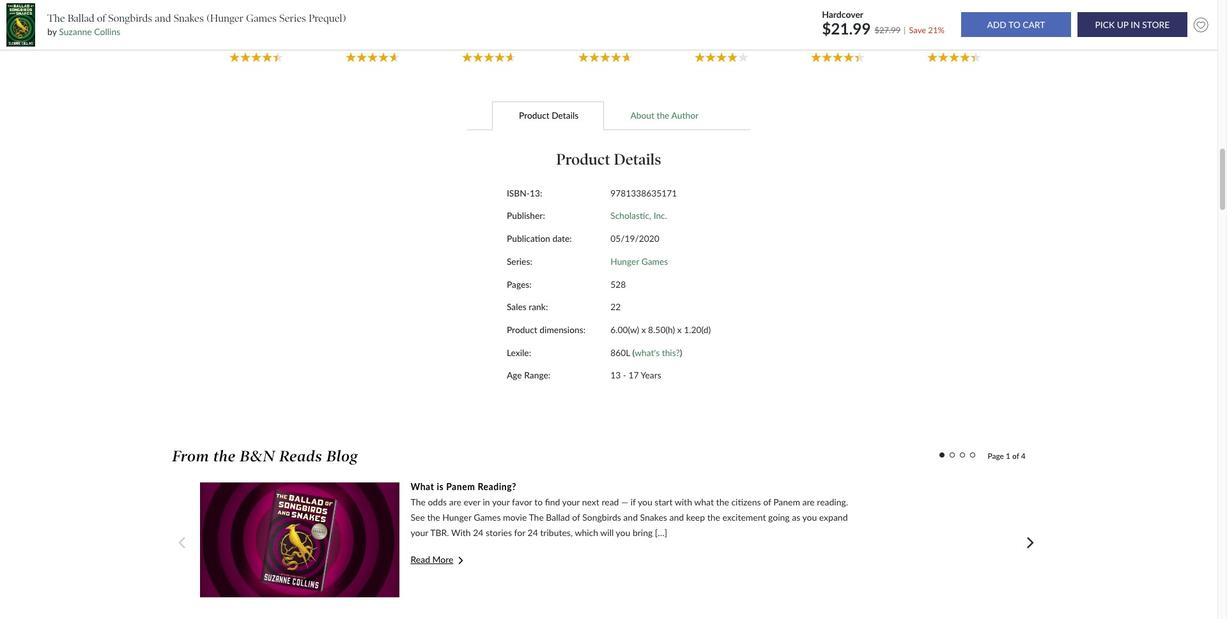 Task type: vqa. For each thing, say whether or not it's contained in the screenshot.


Task type: locate. For each thing, give the bounding box(es) containing it.
mockingjay (hunger games series #3) element
[[202, 0, 320, 64]]

ballad right the 'the ballad of songbirds and snakes (hunger games series prequel)' image
[[68, 12, 94, 24]]

1 horizontal spatial #3)
[[976, 28, 987, 38]]

dimensions:
[[540, 325, 586, 335]]

product inside product details link
[[519, 110, 549, 121]]

from the b&n reads blog
[[172, 448, 358, 466]]

x left the 8.50(h)
[[641, 325, 646, 335]]

0 horizontal spatial details
[[552, 110, 578, 121]]

0 vertical spatial you
[[638, 497, 652, 508]]

series down (the
[[836, 28, 857, 38]]

catching fire (hunger games series #2) element
[[318, 0, 436, 64]]

—
[[621, 497, 628, 508]]

1 vertical spatial hunger
[[442, 512, 471, 523]]

the for testing
[[800, 18, 813, 28]]

0 vertical spatial product details
[[519, 110, 578, 121]]

13
[[610, 370, 621, 381]]

morgan
[[725, 40, 754, 50]]

2 are from the left
[[802, 497, 815, 508]]

1 vertical spatial you
[[802, 512, 817, 523]]

24 right with
[[473, 528, 483, 538]]

0 horizontal spatial testing
[[815, 18, 839, 28]]

0 vertical spatial product
[[519, 110, 549, 121]]

b&n reads blog
[[240, 448, 358, 466]]

collins
[[94, 26, 120, 37], [269, 40, 293, 50], [385, 40, 410, 50], [502, 40, 526, 50]]

2 x from the left
[[677, 325, 682, 335]]

1 horizontal spatial hunger
[[610, 256, 639, 267]]

isbn-13:
[[507, 188, 542, 199]]

hunger up 528
[[610, 256, 639, 267]]

x
[[641, 325, 646, 335], [677, 325, 682, 335]]

your right "in"
[[492, 497, 510, 508]]

1 horizontal spatial panem
[[773, 497, 800, 508]]

joelle
[[810, 40, 831, 50]]

0 horizontal spatial your
[[411, 528, 428, 538]]

age range:
[[507, 370, 550, 381]]

the inside the ballad of songbirds and snakes (hunger games series prequel) by suzanne collins
[[47, 12, 65, 24]]

about
[[630, 110, 654, 121]]

your right find at the bottom
[[562, 497, 580, 508]]

0 horizontal spatial are
[[449, 497, 461, 508]]

ballad inside what is panem reading? the odds are ever in your favor to find your next read — if you start with what the citizens of panem are reading. see the hunger games movie the ballad of songbirds and snakes and keep the excitement going as you expand your tbr. with 24 stories for 24 tributes, which will you bring […]
[[546, 512, 570, 523]]

series inside the death cure (maze runner series #3) by james dashner
[[954, 28, 974, 38]]

option
[[200, 481, 979, 598]]

series down the mockingjay
[[243, 28, 263, 38]]

series inside mockingjay (hunger games series #3) by suzanne collins
[[243, 28, 263, 38]]

0 horizontal spatial (hunger
[[206, 12, 243, 24]]

series down fire
[[372, 28, 392, 38]]

the testing (the testing trilogy series #1) element
[[783, 0, 902, 64]]

hunger games link
[[610, 256, 668, 267]]

1 x from the left
[[641, 325, 646, 335]]

1 horizontal spatial x
[[677, 325, 682, 335]]

2 horizontal spatial your
[[562, 497, 580, 508]]

you right as on the right of the page
[[802, 512, 817, 523]]

fire
[[370, 18, 384, 28]]

read
[[411, 554, 430, 565]]

trilogy
[[812, 28, 834, 38]]

(
[[632, 347, 635, 358]]

series left prequel) at the top of page
[[279, 12, 306, 24]]

the right the 'the ballad of songbirds and snakes (hunger games series prequel)' image
[[47, 12, 65, 24]]

you
[[638, 497, 652, 508], [802, 512, 817, 523], [616, 528, 630, 538]]

collins inside the ballad of songbirds and snakes (hunger games series prequel) by suzanne collins
[[94, 26, 120, 37]]

charbonneau
[[833, 40, 882, 50]]

0 vertical spatial snakes
[[174, 12, 204, 24]]

product details link
[[493, 101, 604, 131]]

1 are from the left
[[449, 497, 461, 508]]

publisher:
[[507, 211, 545, 221]]

suzanne collins link inside catching fire (hunger games series #2) element
[[353, 40, 410, 50]]

1 horizontal spatial songbirds
[[582, 512, 621, 523]]

what is panem reading? the odds are ever in your favor to find your next read — if you start with what the citizens of panem are reading. see the hunger games movie the ballad of songbirds and snakes and keep the excitement going as you expand your tbr. with 24 stories for 24 tributes, which will you bring […]
[[411, 482, 848, 538]]

suzanne inside mockingjay (hunger games series #3) by suzanne collins
[[236, 40, 267, 50]]

1 horizontal spatial testing
[[858, 18, 882, 28]]

snakes up […]
[[640, 512, 667, 523]]

games inside mockingjay (hunger games series #3) by suzanne collins
[[283, 18, 306, 28]]

1 testing from the left
[[815, 18, 839, 28]]

the up trilogy
[[800, 18, 813, 28]]

catching
[[338, 18, 369, 28]]

read
[[602, 497, 619, 508]]

0 vertical spatial panem
[[446, 482, 475, 492]]

hunger
[[610, 256, 639, 267], [442, 512, 471, 523]]

of inside the ballad of songbirds and snakes (hunger games series prequel) by suzanne collins
[[97, 12, 106, 24]]

the down what
[[707, 512, 720, 523]]

1 horizontal spatial (hunger
[[254, 18, 281, 28]]

cure
[[957, 18, 973, 28]]

0 horizontal spatial x
[[641, 325, 646, 335]]

2 vertical spatial you
[[616, 528, 630, 538]]

the right from
[[213, 448, 236, 466]]

6.00(w)
[[610, 325, 639, 335]]

series down cure
[[954, 28, 974, 38]]

favor
[[512, 497, 532, 508]]

hunger inside what is panem reading? the odds are ever in your favor to find your next read — if you start with what the citizens of panem are reading. see the hunger games movie the ballad of songbirds and snakes and keep the excitement going as you expand your tbr. with 24 stories for 24 tributes, which will you bring […]
[[442, 512, 471, 523]]

suzanne collins link inside mockingjay (hunger games series #3) element
[[236, 40, 293, 50]]

option containing what is panem reading?
[[200, 481, 979, 598]]

add to wishlist image
[[1190, 15, 1211, 35]]

collins inside catching fire (hunger games series #2) by suzanne collins
[[385, 40, 410, 50]]

is
[[437, 482, 444, 492]]

by marissa meyer
[[576, 40, 641, 50]]

2 #3) from the left
[[976, 28, 987, 38]]

ballad up the tributes,
[[546, 512, 570, 523]]

1 vertical spatial panem
[[773, 497, 800, 508]]

13 - 17 years
[[610, 370, 661, 381]]

publication date:
[[507, 233, 572, 244]]

panem up going
[[773, 497, 800, 508]]

stories
[[486, 528, 512, 538]]

the up see
[[411, 497, 426, 508]]

0 horizontal spatial #3)
[[265, 28, 276, 38]]

marissa meyer link
[[587, 40, 641, 50]]

2 horizontal spatial (hunger
[[386, 18, 413, 28]]

you right if
[[638, 497, 652, 508]]

author
[[671, 110, 699, 121]]

1 horizontal spatial your
[[492, 497, 510, 508]]

2 horizontal spatial you
[[802, 512, 817, 523]]

0 horizontal spatial snakes
[[174, 12, 204, 24]]

see
[[411, 512, 425, 523]]

reading.
[[817, 497, 848, 508]]

1 horizontal spatial ballad
[[546, 512, 570, 523]]

you right will
[[616, 528, 630, 538]]

collins inside mockingjay (hunger games series #3) by suzanne collins
[[269, 40, 293, 50]]

17
[[628, 370, 639, 381]]

24 right "for"
[[528, 528, 538, 538]]

excitement
[[722, 512, 766, 523]]

the up the runner
[[919, 18, 932, 28]]

4
[[1021, 452, 1026, 461]]

ballad
[[68, 12, 94, 24], [546, 512, 570, 523]]

the for ballad
[[47, 12, 65, 24]]

years
[[641, 370, 661, 381]]

suzanne
[[59, 26, 92, 37], [236, 40, 267, 50], [353, 40, 383, 50], [469, 40, 499, 50]]

testing up "#1)"
[[858, 18, 882, 28]]

2 horizontal spatial and
[[669, 512, 684, 523]]

1 vertical spatial details
[[614, 150, 661, 169]]

-
[[623, 370, 626, 381]]

6.00(w) x 8.50(h) x 1.20(d)
[[610, 325, 711, 335]]

0 horizontal spatial songbirds
[[108, 12, 152, 24]]

the ballad of songbirds and snakes (hunger games series prequel) by suzanne collins
[[47, 12, 346, 37]]

and
[[155, 12, 171, 24], [623, 512, 638, 523], [669, 512, 684, 523]]

the right what
[[716, 497, 729, 508]]

panem up ever
[[446, 482, 475, 492]]

0 vertical spatial songbirds
[[108, 12, 152, 24]]

by inside mockingjay (hunger games series #3) by suzanne collins
[[226, 40, 234, 50]]

0 horizontal spatial 24
[[473, 528, 483, 538]]

scholastic, inc. link
[[610, 211, 667, 221]]

kass morgan link
[[706, 40, 754, 50]]

are left ever
[[449, 497, 461, 508]]

snakes
[[174, 12, 204, 24], [640, 512, 667, 523]]

what is panem reading? image
[[200, 483, 400, 598]]

suzanne collins link
[[59, 26, 120, 37], [236, 40, 293, 50], [353, 40, 410, 50], [469, 40, 526, 50]]

your down see
[[411, 528, 428, 538]]

x left '1.20(d)'
[[677, 325, 682, 335]]

0 horizontal spatial and
[[155, 12, 171, 24]]

None submit
[[961, 12, 1071, 37], [1077, 12, 1187, 37], [961, 12, 1071, 37], [1077, 12, 1187, 37]]

product
[[519, 110, 549, 121], [556, 150, 610, 169], [507, 325, 537, 335]]

start
[[655, 497, 673, 508]]

24
[[473, 528, 483, 538], [528, 528, 538, 538]]

from
[[172, 448, 209, 466]]

1 #3) from the left
[[265, 28, 276, 38]]

the inside the death cure (maze runner series #3) by james dashner
[[919, 18, 932, 28]]

tributes,
[[540, 528, 573, 538]]

tab list
[[179, 101, 1039, 131]]

1 vertical spatial product
[[556, 150, 610, 169]]

are left reading.
[[802, 497, 815, 508]]

0 vertical spatial hunger
[[610, 256, 639, 267]]

movie
[[503, 512, 527, 523]]

1 vertical spatial snakes
[[640, 512, 667, 523]]

scholastic, inc.
[[610, 211, 667, 221]]

range:
[[524, 370, 550, 381]]

1 vertical spatial product details
[[556, 150, 661, 169]]

the inside the testing (the testing trilogy series #1) by joelle charbonneau
[[800, 18, 813, 28]]

1 horizontal spatial details
[[614, 150, 661, 169]]

which
[[575, 528, 598, 538]]

0 horizontal spatial hunger
[[442, 512, 471, 523]]

hunger up with
[[442, 512, 471, 523]]

testing up trilogy
[[815, 18, 839, 28]]

the down to
[[529, 512, 544, 523]]

by
[[47, 26, 57, 37], [226, 40, 234, 50], [342, 40, 350, 50], [458, 40, 467, 50], [576, 40, 585, 50], [696, 40, 704, 50], [800, 40, 808, 50], [925, 40, 933, 50]]

1 horizontal spatial are
[[802, 497, 815, 508]]

snakes inside what is panem reading? the odds are ever in your favor to find your next read — if you start with what the citizens of panem are reading. see the hunger games movie the ballad of songbirds and snakes and keep the excitement going as you expand your tbr. with 24 stories for 24 tributes, which will you bring […]
[[640, 512, 667, 523]]

1 vertical spatial ballad
[[546, 512, 570, 523]]

games inside the product details tab panel
[[641, 256, 668, 267]]

inc.
[[654, 211, 667, 221]]

dashner
[[959, 40, 990, 50]]

the death cure (maze runner series #3) element
[[900, 0, 1018, 64]]

0 vertical spatial ballad
[[68, 12, 94, 24]]

#2)
[[394, 28, 405, 38]]

1 horizontal spatial snakes
[[640, 512, 667, 523]]

0 horizontal spatial ballad
[[68, 12, 94, 24]]

for
[[514, 528, 525, 538]]

1 vertical spatial songbirds
[[582, 512, 621, 523]]

[…]
[[655, 528, 667, 538]]

snakes left the mockingjay
[[174, 12, 204, 24]]

1 horizontal spatial 24
[[528, 528, 538, 538]]

of
[[97, 12, 106, 24], [1012, 452, 1019, 461], [763, 497, 771, 508], [572, 512, 580, 523]]

date:
[[552, 233, 572, 244]]

sales
[[507, 302, 526, 313]]

page
[[988, 452, 1004, 461]]

age
[[507, 370, 522, 381]]

mockingjay
[[213, 18, 252, 28]]



Task type: describe. For each thing, give the bounding box(es) containing it.
suzanne inside catching fire (hunger games series #2) by suzanne collins
[[353, 40, 383, 50]]

hunger inside the product details tab panel
[[610, 256, 639, 267]]

james dashner link
[[935, 40, 990, 50]]

$27.99
[[875, 25, 901, 35]]

what is panem reading? link
[[411, 481, 516, 494]]

tab list containing product details
[[179, 101, 1039, 131]]

by suzanne collins
[[458, 40, 526, 50]]

by inside the testing (the testing trilogy series #1) by joelle charbonneau
[[800, 40, 808, 50]]

#3) inside the death cure (maze runner series #3) by james dashner
[[976, 28, 987, 38]]

528
[[610, 279, 626, 290]]

pages:
[[507, 279, 532, 290]]

bring
[[633, 528, 653, 538]]

$21.99 $27.99
[[822, 19, 901, 37]]

by inside catching fire (hunger games series #2) by suzanne collins
[[342, 40, 350, 50]]

series inside the ballad of songbirds and snakes (hunger games series prequel) by suzanne collins
[[279, 12, 306, 24]]

joelle charbonneau link
[[810, 40, 882, 50]]

$21.99
[[822, 19, 871, 37]]

8.50(h)
[[648, 325, 675, 335]]

what
[[411, 482, 434, 492]]

product details tab panel
[[385, 131, 832, 412]]

product details inside the product details tab panel
[[556, 150, 661, 169]]

(hunger inside mockingjay (hunger games series #3) by suzanne collins
[[254, 18, 281, 28]]

odds
[[428, 497, 447, 508]]

details inside tab panel
[[614, 150, 661, 169]]

expand
[[819, 512, 848, 523]]

9781338635171
[[610, 188, 677, 199]]

by inside the death cure (maze runner series #3) by james dashner
[[925, 40, 933, 50]]

05/19/2020
[[610, 233, 659, 244]]

0 horizontal spatial you
[[616, 528, 630, 538]]

the testing (the testing trilogy series #1) link
[[794, 18, 888, 38]]

hunger games
[[610, 256, 668, 267]]

isbn-
[[507, 188, 530, 199]]

series:
[[507, 256, 532, 267]]

suzanne inside the ballad of songbirds and snakes (hunger games series prequel) by suzanne collins
[[59, 26, 92, 37]]

860l ( what's this? )
[[610, 347, 682, 358]]

the ballad of songbirds and snakes (hunger games series prequel) image
[[6, 3, 35, 47]]

the death cure (maze runner series #3) by james dashner
[[919, 18, 996, 50]]

in
[[483, 497, 490, 508]]

scholastic,
[[610, 211, 651, 221]]

#3) inside mockingjay (hunger games series #3) by suzanne collins
[[265, 28, 276, 38]]

(maze
[[975, 18, 996, 28]]

save 21%
[[909, 25, 944, 35]]

series inside catching fire (hunger games series #2) by suzanne collins
[[372, 28, 392, 38]]

page 1 of 4
[[988, 452, 1026, 461]]

1 horizontal spatial you
[[638, 497, 652, 508]]

ever
[[464, 497, 481, 508]]

snakes inside the ballad of songbirds and snakes (hunger games series prequel) by suzanne collins
[[174, 12, 204, 24]]

read more link
[[411, 554, 915, 565]]

runner
[[927, 28, 952, 38]]

find
[[545, 497, 560, 508]]

catching fire (hunger games series #2) link
[[328, 18, 423, 38]]

the for death
[[919, 18, 932, 28]]

(hunger inside the ballad of songbirds and snakes (hunger games series prequel) by suzanne collins
[[206, 12, 243, 24]]

(the
[[841, 18, 856, 28]]

2 vertical spatial product
[[507, 325, 537, 335]]

read more
[[411, 554, 453, 565]]

with
[[451, 528, 471, 538]]

about the author link
[[604, 101, 724, 131]]

citizens
[[731, 497, 761, 508]]

songbirds inside what is panem reading? the odds are ever in your favor to find your next read — if you start with what the citizens of panem are reading. see the hunger games movie the ballad of songbirds and snakes and keep the excitement going as you expand your tbr. with 24 stories for 24 tributes, which will you bring […]
[[582, 512, 621, 523]]

(hunger inside catching fire (hunger games series #2) by suzanne collins
[[386, 18, 413, 28]]

product dimensions:
[[507, 325, 586, 335]]

mockingjay (hunger games series #3) by suzanne collins
[[213, 18, 306, 50]]

1 24 from the left
[[473, 528, 483, 538]]

will
[[600, 528, 614, 538]]

keep
[[686, 512, 705, 523]]

1
[[1006, 452, 1010, 461]]

2 testing from the left
[[858, 18, 882, 28]]

the down odds
[[427, 512, 440, 523]]

more
[[432, 554, 453, 565]]

by inside the ballad of songbirds and snakes (hunger games series prequel) by suzanne collins
[[47, 26, 57, 37]]

the testing (the testing trilogy series #1) by joelle charbonneau
[[800, 18, 882, 50]]

product details inside product details link
[[519, 110, 578, 121]]

)
[[680, 347, 682, 358]]

the death cure (maze runner series #3) link
[[910, 18, 1005, 38]]

james
[[935, 40, 957, 50]]

games inside the ballad of songbirds and snakes (hunger games series prequel) by suzanne collins
[[246, 12, 277, 24]]

publication
[[507, 233, 550, 244]]

the right about
[[657, 110, 669, 121]]

next
[[582, 497, 599, 508]]

meyer
[[617, 40, 641, 50]]

to
[[534, 497, 543, 508]]

songbirds inside the ballad of songbirds and snakes (hunger games series prequel) by suzanne collins
[[108, 12, 152, 24]]

kass
[[706, 40, 723, 50]]

by kass morgan
[[696, 40, 754, 50]]

1 horizontal spatial and
[[623, 512, 638, 523]]

series inside the testing (the testing trilogy series #1) by joelle charbonneau
[[836, 28, 857, 38]]

with
[[675, 497, 692, 508]]

13:
[[530, 188, 542, 199]]

ballad inside the ballad of songbirds and snakes (hunger games series prequel) by suzanne collins
[[68, 12, 94, 24]]

22
[[610, 302, 621, 313]]

sales rank:
[[507, 302, 548, 313]]

death
[[934, 18, 955, 28]]

860l
[[610, 347, 630, 358]]

and inside the ballad of songbirds and snakes (hunger games series prequel) by suzanne collins
[[155, 12, 171, 24]]

0 vertical spatial details
[[552, 110, 578, 121]]

marissa
[[587, 40, 615, 50]]

games inside catching fire (hunger games series #2) by suzanne collins
[[346, 28, 370, 38]]

hardcover
[[822, 9, 863, 20]]

2 24 from the left
[[528, 528, 538, 538]]

0 horizontal spatial panem
[[446, 482, 475, 492]]

games inside what is panem reading? the odds are ever in your favor to find your next read — if you start with what the citizens of panem are reading. see the hunger games movie the ballad of songbirds and snakes and keep the excitement going as you expand your tbr. with 24 stories for 24 tributes, which will you bring […]
[[474, 512, 501, 523]]

reading?
[[478, 482, 516, 492]]

1.20(d)
[[684, 325, 711, 335]]

tbr.
[[430, 528, 449, 538]]



